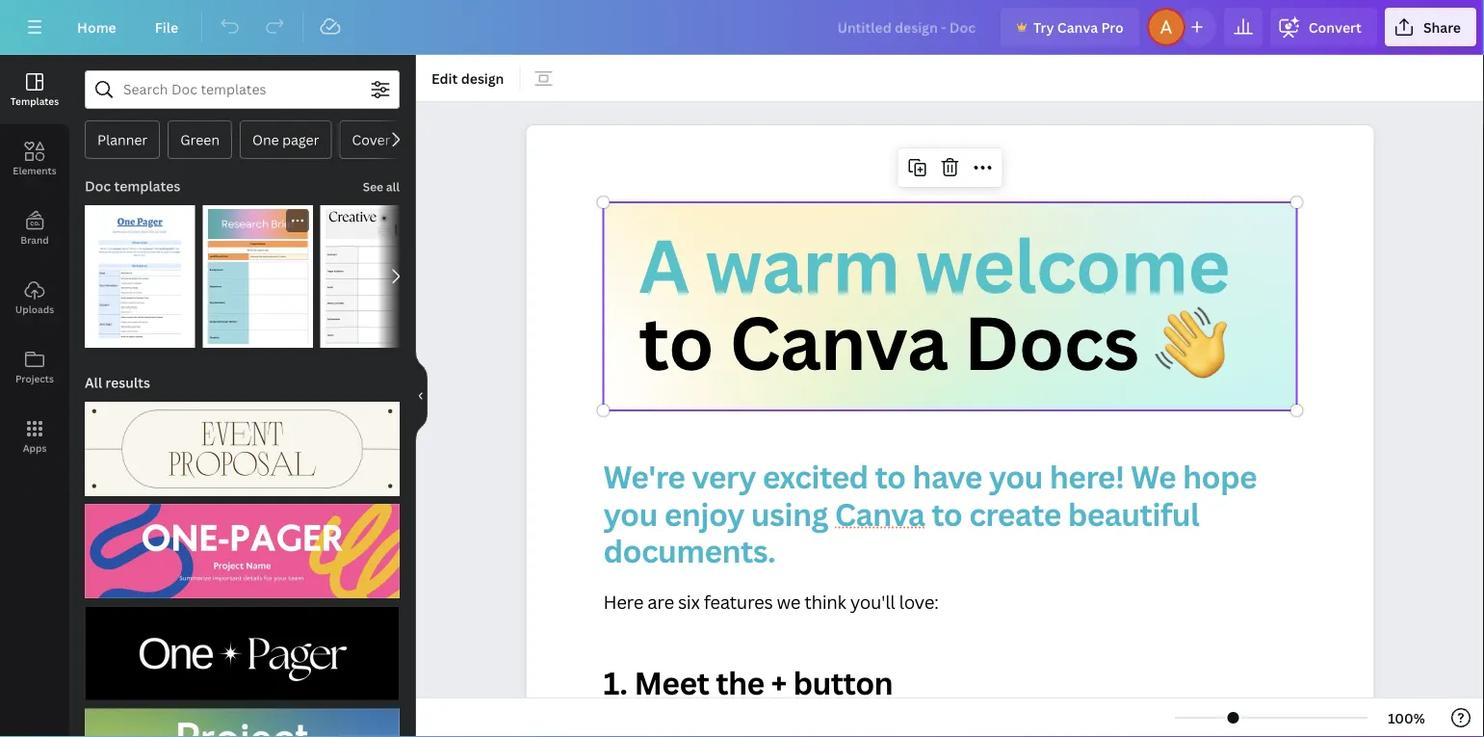 Task type: vqa. For each thing, say whether or not it's contained in the screenshot.
think
yes



Task type: describe. For each thing, give the bounding box(es) containing it.
1. meet the + button
[[604, 662, 893, 704]]

doc
[[85, 177, 111, 195]]

brand button
[[0, 194, 69, 263]]

here
[[604, 589, 644, 614]]

documents.
[[604, 530, 776, 572]]

file
[[155, 18, 178, 36]]

cover
[[352, 131, 391, 149]]

project overview/one-pager professional docs banner in pink dark blue yellow playful abstract style group
[[85, 492, 400, 598]]

all
[[85, 373, 102, 392]]

none text field containing a warm welcome
[[527, 125, 1374, 737]]

docs
[[964, 292, 1139, 392]]

research brief doc in orange teal pink soft pastels style image
[[203, 205, 313, 348]]

we
[[1131, 456, 1176, 498]]

green button
[[168, 120, 232, 159]]

to canva docs 👋
[[639, 292, 1228, 392]]

green
[[180, 131, 220, 149]]

one pager button
[[240, 120, 332, 159]]

we
[[777, 589, 801, 614]]

pro
[[1102, 18, 1124, 36]]

edit design
[[432, 69, 504, 87]]

apps button
[[0, 402, 69, 471]]

elements
[[13, 164, 57, 177]]

enjoy
[[664, 493, 745, 535]]

six
[[678, 589, 700, 614]]

edit
[[432, 69, 458, 87]]

Design title text field
[[822, 8, 993, 46]]

try canva pro
[[1034, 18, 1124, 36]]

all
[[386, 179, 400, 195]]

love:
[[899, 589, 939, 614]]

uploads button
[[0, 263, 69, 332]]

convert button
[[1271, 8, 1378, 46]]

pager
[[282, 131, 319, 149]]

letter
[[394, 131, 430, 149]]

apps
[[23, 441, 47, 454]]

100%
[[1389, 709, 1426, 727]]

projects button
[[0, 332, 69, 402]]

see
[[363, 179, 384, 195]]

we're
[[604, 456, 685, 498]]

try canva pro button
[[1001, 8, 1140, 46]]

cover letter
[[352, 131, 430, 149]]

+
[[771, 662, 787, 704]]

elements button
[[0, 124, 69, 194]]

one pager doc in black and white blue light blue classic professional style image
[[85, 205, 195, 348]]

project overview/one-pager professional docs banner in black white sleek monochrome style group
[[85, 595, 400, 701]]

file button
[[139, 8, 194, 46]]

all results
[[85, 373, 150, 392]]

design
[[461, 69, 504, 87]]

templates
[[10, 94, 59, 107]]

you'll
[[850, 589, 895, 614]]

edit design button
[[424, 63, 512, 93]]

templates
[[114, 177, 180, 195]]

2 horizontal spatial to
[[932, 493, 963, 535]]

planner button
[[85, 120, 160, 159]]

1 horizontal spatial to
[[875, 456, 906, 498]]

doc templates
[[85, 177, 180, 195]]

home
[[77, 18, 116, 36]]

planner
[[97, 131, 148, 149]]

using
[[751, 493, 828, 535]]



Task type: locate. For each thing, give the bounding box(es) containing it.
project overview docs banner in light green blue vibrant professional style image
[[85, 708, 400, 737]]

create
[[969, 493, 1062, 535]]

event/business proposal professional docs banner in beige dark brown warm classic style group
[[85, 390, 400, 496]]

try
[[1034, 18, 1055, 36]]

0 horizontal spatial to
[[639, 292, 714, 392]]

see all button
[[361, 167, 402, 205]]

warm
[[705, 215, 900, 315]]

doc templates button
[[83, 167, 182, 205]]

project overview/one-pager professional docs banner in pink dark blue yellow playful abstract style image
[[85, 504, 400, 598]]

side panel tab list
[[0, 55, 69, 471]]

hide image
[[415, 350, 428, 442]]

home link
[[62, 8, 132, 46]]

we're very excited to have you here! we hope you enjoy using canva to create beautiful documents.
[[604, 456, 1264, 572]]

share button
[[1385, 8, 1477, 46]]

research brief doc in orange teal pink soft pastels style group
[[203, 205, 313, 348]]

0 horizontal spatial you
[[604, 493, 658, 535]]

you
[[989, 456, 1043, 498], [604, 493, 658, 535]]

uploads
[[15, 303, 54, 316]]

are
[[648, 589, 674, 614]]

button
[[793, 662, 893, 704]]

excited
[[763, 456, 869, 498]]

meet
[[634, 662, 709, 704]]

think
[[805, 589, 846, 614]]

you right have
[[989, 456, 1043, 498]]

to
[[639, 292, 714, 392], [875, 456, 906, 498], [932, 493, 963, 535]]

canva inside we're very excited to have you here! we hope you enjoy using canva to create beautiful documents.
[[835, 493, 925, 535]]

hope
[[1183, 456, 1257, 498]]

features
[[704, 589, 773, 614]]

canva for docs
[[730, 292, 948, 392]]

event/business proposal professional docs banner in beige dark brown warm classic style image
[[85, 402, 400, 496]]

2 vertical spatial canva
[[835, 493, 925, 535]]

creative brief doc in black and white grey editorial style image
[[321, 205, 431, 348]]

one pager
[[252, 131, 319, 149]]

👋
[[1155, 292, 1228, 392]]

project overview docs banner in light green blue vibrant professional style group
[[85, 697, 400, 737]]

1 vertical spatial canva
[[730, 292, 948, 392]]

project overview/one-pager professional docs banner in black white sleek monochrome style image
[[85, 606, 400, 701]]

templates button
[[0, 55, 69, 124]]

one pager doc in black and white blue light blue classic professional style group
[[85, 194, 195, 348]]

results
[[105, 373, 150, 392]]

welcome
[[916, 215, 1230, 315]]

creative brief doc in black and white grey editorial style group
[[321, 205, 431, 348]]

see all
[[363, 179, 400, 195]]

cover letter button
[[340, 120, 442, 159]]

a
[[639, 215, 689, 315]]

canva for pro
[[1058, 18, 1098, 36]]

the
[[716, 662, 765, 704]]

here!
[[1050, 456, 1125, 498]]

0 vertical spatial canva
[[1058, 18, 1098, 36]]

have
[[913, 456, 982, 498]]

1 horizontal spatial you
[[989, 456, 1043, 498]]

beautiful
[[1068, 493, 1200, 535]]

you left enjoy
[[604, 493, 658, 535]]

brand
[[21, 233, 49, 246]]

100% button
[[1376, 702, 1438, 733]]

one
[[252, 131, 279, 149]]

main menu bar
[[0, 0, 1485, 55]]

share
[[1424, 18, 1462, 36]]

None text field
[[527, 125, 1374, 737]]

very
[[692, 456, 756, 498]]

canva
[[1058, 18, 1098, 36], [730, 292, 948, 392], [835, 493, 925, 535]]

projects
[[15, 372, 54, 385]]

here are six features we think you'll love:
[[604, 589, 939, 614]]

a warm welcome
[[639, 215, 1230, 315]]

1.
[[604, 662, 628, 704]]

convert
[[1309, 18, 1362, 36]]

Search Doc templates search field
[[123, 71, 361, 108]]

canva inside button
[[1058, 18, 1098, 36]]



